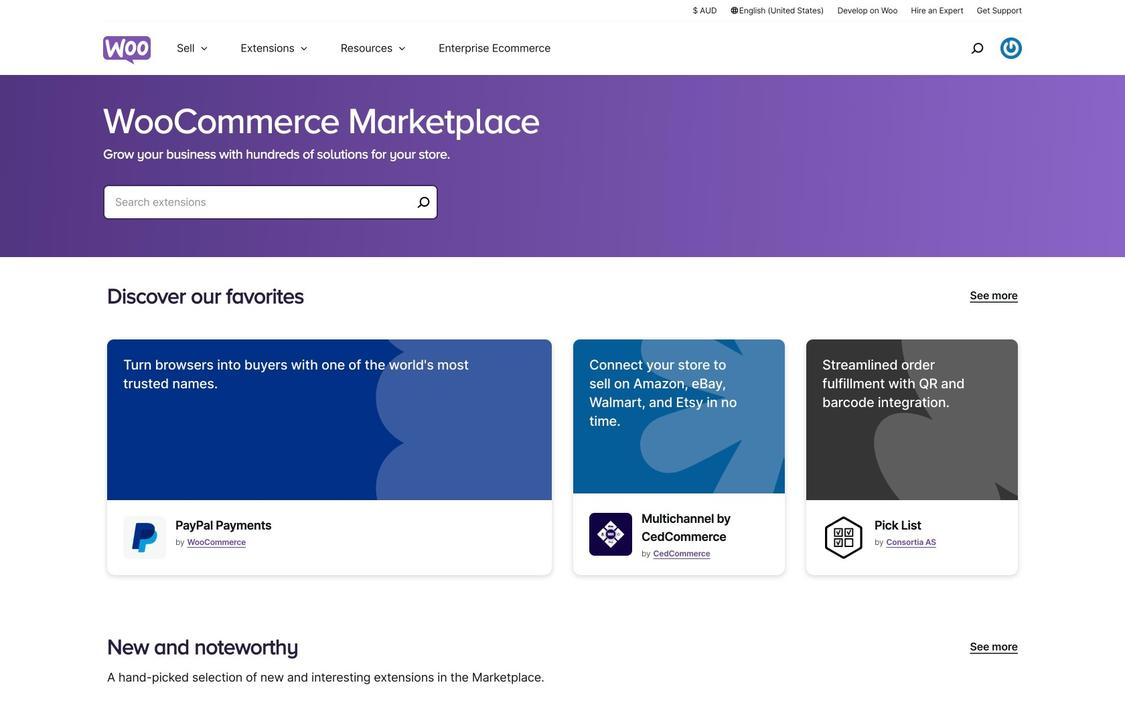 Task type: vqa. For each thing, say whether or not it's contained in the screenshot.
option
no



Task type: describe. For each thing, give the bounding box(es) containing it.
search image
[[967, 38, 988, 59]]

service navigation menu element
[[943, 26, 1022, 70]]

open account menu image
[[1001, 38, 1022, 59]]



Task type: locate. For each thing, give the bounding box(es) containing it.
Search extensions search field
[[115, 193, 413, 212]]

None search field
[[103, 185, 438, 236]]



